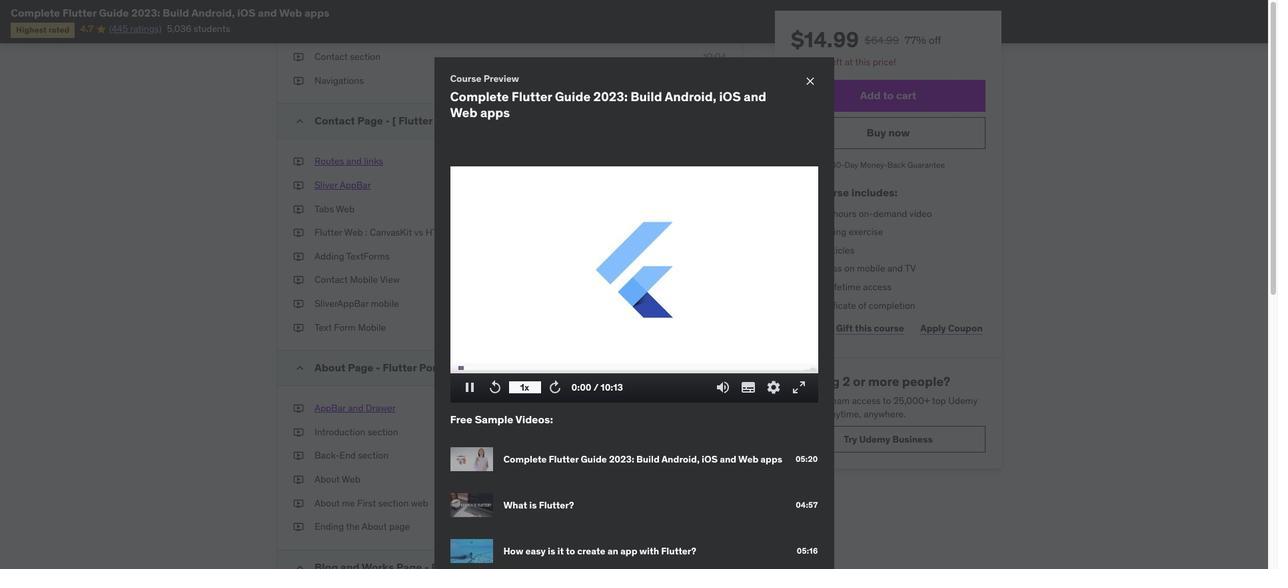 Task type: locate. For each thing, give the bounding box(es) containing it.
text form mobile
[[315, 322, 386, 334]]

3 xsmall image from the top
[[293, 75, 304, 88]]

android,
[[191, 6, 235, 19], [665, 89, 716, 105], [662, 454, 700, 466]]

0 horizontal spatial mobile
[[371, 298, 399, 310]]

1 this from the top
[[855, 56, 871, 68]]

flutter right the [
[[398, 114, 433, 128]]

about left me
[[315, 498, 340, 510]]

$64.99
[[865, 33, 899, 47]]

contact page - [ flutter portfolio ] button
[[315, 114, 726, 128]]

page inside dropdown button
[[357, 114, 383, 128]]

to right it
[[566, 546, 575, 558]]

free sample videos:
[[450, 413, 553, 427]]

appbar up introduction
[[315, 403, 346, 415]]

0 vertical spatial -
[[385, 114, 390, 128]]

section up navigations
[[350, 51, 381, 63]]

portfolio
[[435, 114, 480, 128], [419, 361, 464, 375]]

sliverappbar
[[315, 298, 369, 310]]

sliver appbar
[[315, 179, 371, 191]]

1 vertical spatial course
[[874, 322, 904, 334]]

highest rated
[[16, 25, 70, 35]]

1 vertical spatial -
[[376, 361, 380, 375]]

30-
[[832, 160, 845, 170]]

apps up contact section
[[305, 6, 330, 19]]

1 horizontal spatial 1
[[812, 226, 816, 238]]

contact
[[315, 51, 348, 63], [315, 114, 355, 128], [315, 274, 348, 286]]

contact for contact mobile view
[[315, 274, 348, 286]]

adding
[[315, 250, 344, 262]]

is right what
[[529, 500, 537, 512]]

android, down 10:04
[[665, 89, 716, 105]]

contact up navigations
[[315, 51, 348, 63]]

1 vertical spatial this
[[855, 322, 872, 334]]

1 vertical spatial portfolio
[[419, 361, 464, 375]]

flutter? right "with"
[[661, 546, 696, 558]]

guide
[[99, 6, 129, 19], [555, 89, 591, 105], [581, 454, 607, 466]]

1 horizontal spatial 10:13
[[705, 156, 726, 168]]

1 vertical spatial guide
[[555, 89, 591, 105]]

0 vertical spatial this
[[855, 56, 871, 68]]

pause image
[[462, 380, 478, 396]]

10 xsmall image from the top
[[293, 450, 304, 463]]

0 vertical spatial udemy
[[948, 395, 978, 407]]

apps inside course preview complete flutter guide 2023: build android, ios and web apps
[[480, 104, 510, 120]]

4 xsmall image from the top
[[293, 322, 304, 335]]

course
[[450, 72, 482, 84]]

mobile right 'form'
[[358, 322, 386, 334]]

drawer
[[366, 403, 396, 415]]

1 vertical spatial build
[[631, 89, 662, 105]]

11 xsmall image from the top
[[293, 498, 304, 511]]

complete down course
[[450, 89, 509, 105]]

1 vertical spatial flutter?
[[661, 546, 696, 558]]

1 horizontal spatial flutter?
[[661, 546, 696, 558]]

preview inside course preview complete flutter guide 2023: build android, ios and web apps
[[484, 72, 519, 84]]

contact section
[[315, 51, 381, 63]]

section for introduction section
[[368, 426, 398, 438]]

vs
[[414, 227, 423, 239]]

share button
[[791, 315, 823, 342]]

access
[[812, 263, 842, 275]]

section down drawer
[[368, 426, 398, 438]]

8 xsmall image from the top
[[293, 403, 304, 416]]

0 vertical spatial portfolio
[[435, 114, 480, 128]]

this right gift
[[855, 322, 872, 334]]

xsmall image for contact section
[[293, 51, 304, 64]]

mobile
[[857, 263, 885, 275], [371, 298, 399, 310]]

1 vertical spatial udemy
[[859, 434, 890, 446]]

2 vertical spatial build
[[636, 454, 660, 466]]

add to cart button
[[791, 80, 986, 112]]

mobile down textforms
[[350, 274, 378, 286]]

5 xsmall image from the top
[[293, 227, 304, 240]]

try
[[844, 434, 857, 446]]

apps down course
[[480, 104, 510, 120]]

xsmall image left tabs
[[293, 203, 304, 216]]

flutter? right what
[[539, 500, 574, 512]]

5 xsmall image from the top
[[293, 474, 304, 487]]

0 vertical spatial android,
[[191, 6, 235, 19]]

0 vertical spatial build
[[163, 6, 189, 19]]

0 horizontal spatial 1
[[804, 56, 809, 68]]

money-
[[860, 160, 888, 170]]

web left ]
[[450, 104, 478, 120]]

0 vertical spatial page
[[357, 114, 383, 128]]

1 vertical spatial access
[[852, 395, 881, 407]]

0 vertical spatial guide
[[99, 6, 129, 19]]

xsmall image
[[293, 3, 304, 16], [293, 51, 304, 64], [293, 75, 304, 88], [293, 156, 304, 169], [293, 227, 304, 240], [293, 250, 304, 264], [293, 298, 304, 311], [293, 403, 304, 416], [293, 426, 304, 439], [293, 450, 304, 463], [293, 498, 304, 511], [293, 521, 304, 534]]

about right small icon in the left of the page
[[315, 361, 346, 375]]

2 vertical spatial complete
[[504, 454, 547, 466]]

1 horizontal spatial -
[[385, 114, 390, 128]]

web left about section
[[279, 6, 302, 19]]

0 vertical spatial preview
[[484, 72, 519, 84]]

this right at
[[855, 56, 871, 68]]

textforms
[[346, 250, 390, 262]]

adding textforms
[[315, 250, 390, 262]]

flutter up drawer
[[383, 361, 417, 375]]

videos:
[[516, 413, 553, 427]]

0 vertical spatial to
[[883, 89, 894, 102]]

contact page - [ flutter portfolio ]
[[315, 114, 486, 128]]

portfolio left ]
[[435, 114, 480, 128]]

1 vertical spatial complete
[[450, 89, 509, 105]]

about down back-
[[315, 474, 340, 486]]

section up contact section
[[342, 3, 373, 15]]

3 contact from the top
[[315, 274, 348, 286]]

is
[[529, 500, 537, 512], [548, 546, 555, 558]]

page left the [
[[357, 114, 383, 128]]

section for about section
[[342, 3, 373, 15]]

an
[[608, 546, 618, 558]]

1 vertical spatial to
[[883, 395, 891, 407]]

appbar and drawer
[[315, 403, 396, 415]]

xsmall image for sliverappbar mobile
[[293, 298, 304, 311]]

flutter?
[[539, 500, 574, 512], [661, 546, 696, 558]]

contact inside 'contact page - [ flutter portfolio ]' dropdown button
[[315, 114, 355, 128]]

complete down the videos:
[[504, 454, 547, 466]]

1 horizontal spatial udemy
[[948, 395, 978, 407]]

flutter inside 'contact page - [ flutter portfolio ]' dropdown button
[[398, 114, 433, 128]]

what
[[504, 500, 527, 512]]

1 vertical spatial apps
[[480, 104, 510, 120]]

16
[[812, 244, 822, 256]]

2 vertical spatial to
[[566, 546, 575, 558]]

course up 22.5
[[815, 186, 849, 200]]

7 xsmall image from the top
[[293, 298, 304, 311]]

lectures
[[658, 362, 692, 374]]

is left it
[[548, 546, 555, 558]]

2 horizontal spatial apps
[[761, 454, 783, 466]]

preview
[[484, 72, 519, 84], [651, 156, 684, 168], [647, 403, 680, 415]]

flutter inside course preview complete flutter guide 2023: build android, ios and web apps
[[512, 89, 552, 105]]

contact for contact page - [ flutter portfolio ]
[[315, 114, 355, 128]]

anywhere.
[[864, 408, 906, 420]]

gift this course link
[[833, 315, 907, 342]]

portfolio up pause icon
[[419, 361, 464, 375]]

build
[[163, 6, 189, 19], [631, 89, 662, 105], [636, 454, 660, 466]]

rewind 5 seconds image
[[487, 380, 503, 396]]

2 vertical spatial contact
[[315, 274, 348, 286]]

to inside complete flutter guide 2023: build android, ios and web apps dialog
[[566, 546, 575, 558]]

complete up highest
[[11, 6, 60, 19]]

2 vertical spatial preview
[[647, 403, 680, 415]]

gift this course
[[836, 322, 904, 334]]

2023:
[[131, 6, 160, 19], [593, 89, 628, 105], [609, 454, 634, 466]]

day
[[845, 160, 858, 170]]

1 vertical spatial preview
[[651, 156, 684, 168]]

2 contact from the top
[[315, 114, 355, 128]]

9 xsmall image from the top
[[293, 426, 304, 439]]

1 left coding
[[812, 226, 816, 238]]

xsmall image
[[293, 179, 304, 192], [293, 203, 304, 216], [293, 274, 304, 287], [293, 322, 304, 335], [293, 474, 304, 487]]

about up contact section
[[315, 3, 340, 15]]

udemy right try
[[859, 434, 890, 446]]

gift
[[836, 322, 853, 334]]

0 vertical spatial contact
[[315, 51, 348, 63]]

2 vertical spatial ios
[[702, 454, 718, 466]]

0 vertical spatial apps
[[305, 6, 330, 19]]

get
[[791, 395, 806, 407]]

about for about me first section web
[[315, 498, 340, 510]]

1 horizontal spatial course
[[874, 322, 904, 334]]

training
[[791, 374, 840, 390]]

2 vertical spatial guide
[[581, 454, 607, 466]]

introduction
[[315, 426, 365, 438]]

0 vertical spatial flutter?
[[539, 500, 574, 512]]

udemy right top
[[948, 395, 978, 407]]

course down completion at the right of the page
[[874, 322, 904, 334]]

1 day left at this price!
[[804, 56, 896, 68]]

mobile right on
[[857, 263, 885, 275]]

complete flutter guide 2023: build android, ios and web apps dialog
[[434, 57, 834, 570]]

1 vertical spatial mobile
[[358, 322, 386, 334]]

2023: inside course preview complete flutter guide 2023: build android, ios and web apps
[[593, 89, 628, 105]]

training 2 or more people? get your team access to 25,000+ top udemy courses anytime, anywhere.
[[791, 374, 978, 420]]

top
[[932, 395, 946, 407]]

1 horizontal spatial mobile
[[857, 263, 885, 275]]

appbar down routes and links button
[[340, 179, 371, 191]]

0 horizontal spatial apps
[[305, 6, 330, 19]]

routes
[[315, 156, 344, 168]]

12 xsmall image from the top
[[293, 521, 304, 534]]

0 horizontal spatial complete flutter guide 2023: build android, ios and web apps
[[11, 6, 330, 19]]

1 left day
[[804, 56, 809, 68]]

0 vertical spatial mobile
[[350, 274, 378, 286]]

udemy
[[948, 395, 978, 407], [859, 434, 890, 446]]

0 horizontal spatial is
[[529, 500, 537, 512]]

apps left '05:20'
[[761, 454, 783, 466]]

sliver
[[315, 179, 338, 191]]

udemy inside "training 2 or more people? get your team access to 25,000+ top udemy courses anytime, anywhere."
[[948, 395, 978, 407]]

lifetime
[[830, 281, 861, 293]]

3 xsmall image from the top
[[293, 274, 304, 287]]

xsmall image left about web
[[293, 474, 304, 487]]

0 vertical spatial access
[[863, 281, 892, 293]]

1 vertical spatial complete flutter guide 2023: build android, ios and web apps
[[504, 454, 783, 466]]

flutter up 'contact page - [ flutter portfolio ]' dropdown button
[[512, 89, 552, 105]]

1 vertical spatial page
[[348, 361, 374, 375]]

video
[[910, 208, 932, 220]]

(445
[[109, 23, 128, 35]]

0 horizontal spatial 10:13
[[601, 382, 623, 394]]

2 horizontal spatial ios
[[719, 89, 741, 105]]

10:13
[[705, 156, 726, 168], [601, 382, 623, 394]]

- up drawer
[[376, 361, 380, 375]]

1 contact from the top
[[315, 51, 348, 63]]

2 xsmall image from the top
[[293, 203, 304, 216]]

routes and links button
[[315, 156, 383, 169]]

6 xsmall image from the top
[[293, 250, 304, 264]]

me
[[342, 498, 355, 510]]

1 vertical spatial 10:13
[[601, 382, 623, 394]]

0 vertical spatial is
[[529, 500, 537, 512]]

flutter up adding
[[315, 227, 342, 239]]

10:04
[[703, 51, 726, 63]]

sliverappbar mobile
[[315, 298, 399, 310]]

xsmall image for introduction section
[[293, 426, 304, 439]]

0 vertical spatial course
[[815, 186, 849, 200]]

completion
[[869, 300, 916, 312]]

to inside "training 2 or more people? get your team access to 25,000+ top udemy courses anytime, anywhere."
[[883, 395, 891, 407]]

access down or
[[852, 395, 881, 407]]

appbar
[[340, 179, 371, 191], [315, 403, 346, 415]]

6 lectures • 40min
[[650, 362, 726, 374]]

access up completion at the right of the page
[[863, 281, 892, 293]]

about for about web
[[315, 474, 340, 486]]

1 vertical spatial is
[[548, 546, 555, 558]]

xsmall image for tabs
[[293, 203, 304, 216]]

- inside dropdown button
[[385, 114, 390, 128]]

guide inside course preview complete flutter guide 2023: build android, ios and web apps
[[555, 89, 591, 105]]

access inside 22.5 hours on-demand video 1 coding exercise 16 articles access on mobile and tv full lifetime access certificate of completion
[[863, 281, 892, 293]]

settings image
[[765, 380, 781, 396]]

xsmall image left text
[[293, 322, 304, 335]]

page
[[357, 114, 383, 128], [348, 361, 374, 375]]

build inside course preview complete flutter guide 2023: build android, ios and web apps
[[631, 89, 662, 105]]

xsmall image left 'contact mobile view'
[[293, 274, 304, 287]]

section up page
[[378, 498, 409, 510]]

2 xsmall image from the top
[[293, 51, 304, 64]]

xsmall image for flutter web : canvaskit vs html
[[293, 227, 304, 240]]

- left the [
[[385, 114, 390, 128]]

portfolio inside 'contact page - [ flutter portfolio ]' dropdown button
[[435, 114, 480, 128]]

xsmall image for about
[[293, 474, 304, 487]]

to up anywhere.
[[883, 395, 891, 407]]

and
[[258, 6, 277, 19], [744, 89, 766, 105], [346, 156, 362, 168], [888, 263, 903, 275], [348, 403, 364, 415], [720, 454, 737, 466]]

contact right small image
[[315, 114, 355, 128]]

section right the end
[[358, 450, 389, 462]]

1 horizontal spatial apps
[[480, 104, 510, 120]]

0 vertical spatial complete flutter guide 2023: build android, ios and web apps
[[11, 6, 330, 19]]

1 vertical spatial ios
[[719, 89, 741, 105]]

1 vertical spatial android,
[[665, 89, 716, 105]]

coupon
[[948, 322, 983, 334]]

hours
[[833, 208, 857, 220]]

1 vertical spatial appbar
[[315, 403, 346, 415]]

1 xsmall image from the top
[[293, 179, 304, 192]]

xsmall image for ending the about page
[[293, 521, 304, 534]]

xsmall image left 'sliver'
[[293, 179, 304, 192]]

$14.99 $64.99 77% off
[[791, 26, 941, 53]]

students
[[194, 23, 230, 35]]

mobile down view
[[371, 298, 399, 310]]

1 vertical spatial contact
[[315, 114, 355, 128]]

at
[[845, 56, 853, 68]]

contact down adding
[[315, 274, 348, 286]]

back-
[[315, 450, 339, 462]]

0 vertical spatial ios
[[237, 6, 256, 19]]

0 horizontal spatial course
[[815, 186, 849, 200]]

close modal image
[[803, 74, 817, 88]]

page up appbar and drawer
[[348, 361, 374, 375]]

about for about page - flutter portfolio
[[315, 361, 346, 375]]

ios
[[237, 6, 256, 19], [719, 89, 741, 105], [702, 454, 718, 466]]

apply
[[921, 322, 946, 334]]

0 horizontal spatial -
[[376, 361, 380, 375]]

forward 5 seconds image
[[547, 380, 563, 396]]

android, left 06:11
[[662, 454, 700, 466]]

1 vertical spatial 2023:
[[593, 89, 628, 105]]

1 horizontal spatial complete flutter guide 2023: build android, ios and web apps
[[504, 454, 783, 466]]

0 vertical spatial mobile
[[857, 263, 885, 275]]

android, up "students"
[[191, 6, 235, 19]]

preview for 10:13
[[651, 156, 684, 168]]

to left cart
[[883, 89, 894, 102]]

0 vertical spatial complete
[[11, 6, 60, 19]]

1 vertical spatial 1
[[812, 226, 816, 238]]

flutter down the videos:
[[549, 454, 579, 466]]



Task type: describe. For each thing, give the bounding box(es) containing it.
tabs web
[[315, 203, 355, 215]]

xsmall image for back-end section
[[293, 450, 304, 463]]

1 horizontal spatial is
[[548, 546, 555, 558]]

0 vertical spatial appbar
[[340, 179, 371, 191]]

0 vertical spatial 1
[[804, 56, 809, 68]]

preview for 07:09
[[647, 403, 680, 415]]

how easy is it to create an app with flutter?
[[504, 546, 696, 558]]

05:20
[[796, 455, 818, 465]]

ending
[[315, 521, 344, 533]]

contact mobile view
[[315, 274, 400, 286]]

0 vertical spatial 2023:
[[131, 6, 160, 19]]

links
[[364, 156, 383, 168]]

web down back-end section
[[342, 474, 360, 486]]

0 horizontal spatial udemy
[[859, 434, 890, 446]]

about right the
[[362, 521, 387, 533]]

course preview complete flutter guide 2023: build android, ios and web apps
[[450, 72, 766, 120]]

and inside course preview complete flutter guide 2023: build android, ios and web apps
[[744, 89, 766, 105]]

anytime,
[[826, 408, 862, 420]]

full
[[812, 281, 827, 293]]

highest
[[16, 25, 47, 35]]

web left : on the top
[[344, 227, 363, 239]]

[
[[392, 114, 396, 128]]

with
[[640, 546, 659, 558]]

coding
[[818, 226, 847, 238]]

apply coupon
[[921, 322, 983, 334]]

section for contact section
[[350, 51, 381, 63]]

mute image
[[715, 380, 731, 396]]

introduction section
[[315, 426, 398, 438]]

on
[[844, 263, 855, 275]]

view
[[380, 274, 400, 286]]

10:13 inside complete flutter guide 2023: build android, ios and web apps dialog
[[601, 382, 623, 394]]

day
[[811, 56, 827, 68]]

subtitles image
[[740, 380, 756, 396]]

about section
[[315, 3, 373, 15]]

it
[[557, 546, 564, 558]]

]
[[482, 114, 486, 128]]

fullscreen image
[[791, 380, 807, 396]]

small image
[[293, 362, 307, 375]]

exercise
[[849, 226, 883, 238]]

to inside button
[[883, 89, 894, 102]]

this course includes:
[[791, 186, 898, 200]]

includes:
[[852, 186, 898, 200]]

ending the about page
[[315, 521, 410, 533]]

ios inside course preview complete flutter guide 2023: build android, ios and web apps
[[719, 89, 741, 105]]

routes and links
[[315, 156, 383, 168]]

•
[[694, 362, 697, 374]]

2 vertical spatial android,
[[662, 454, 700, 466]]

free
[[450, 413, 472, 427]]

4.7
[[80, 23, 94, 35]]

try udemy business link
[[791, 427, 986, 453]]

flutter up 4.7
[[63, 6, 97, 19]]

left
[[829, 56, 843, 68]]

more
[[868, 374, 899, 390]]

access inside "training 2 or more people? get your team access to 25,000+ top udemy courses anytime, anywhere."
[[852, 395, 881, 407]]

25,000+
[[894, 395, 930, 407]]

demand
[[873, 208, 907, 220]]

page for contact
[[357, 114, 383, 128]]

1 vertical spatial mobile
[[371, 298, 399, 310]]

and inside 22.5 hours on-demand video 1 coding exercise 16 articles access on mobile and tv full lifetime access certificate of completion
[[888, 263, 903, 275]]

about for about section
[[315, 3, 340, 15]]

progress bar slider
[[458, 361, 810, 377]]

back
[[888, 160, 906, 170]]

sliver appbar button
[[315, 179, 371, 192]]

easy
[[526, 546, 546, 558]]

buy
[[867, 126, 886, 139]]

/
[[593, 382, 599, 394]]

0:00 / 10:13
[[571, 382, 623, 394]]

canvaskit
[[370, 227, 412, 239]]

complete flutter guide 2023: build android, ios and web apps inside dialog
[[504, 454, 783, 466]]

- for flutter
[[376, 361, 380, 375]]

about page - flutter portfolio
[[315, 361, 464, 375]]

1 horizontal spatial ios
[[702, 454, 718, 466]]

complete inside course preview complete flutter guide 2023: build android, ios and web apps
[[450, 89, 509, 105]]

text
[[315, 322, 332, 334]]

2 this from the top
[[855, 322, 872, 334]]

about me first section web
[[315, 498, 428, 510]]

77%
[[905, 33, 926, 47]]

form
[[334, 322, 356, 334]]

1 xsmall image from the top
[[293, 3, 304, 16]]

5,036
[[167, 23, 191, 35]]

page
[[389, 521, 410, 533]]

6
[[650, 362, 656, 374]]

30-day money-back guarantee
[[832, 160, 945, 170]]

cart
[[896, 89, 917, 102]]

back-end section
[[315, 450, 389, 462]]

2
[[843, 374, 850, 390]]

of
[[858, 300, 867, 312]]

rated
[[49, 25, 70, 35]]

2 vertical spatial 2023:
[[609, 454, 634, 466]]

contact for contact section
[[315, 51, 348, 63]]

this
[[791, 186, 812, 200]]

06:11
[[705, 450, 726, 462]]

mobile inside 22.5 hours on-demand video 1 coding exercise 16 articles access on mobile and tv full lifetime access certificate of completion
[[857, 263, 885, 275]]

articles
[[824, 244, 855, 256]]

tv
[[905, 263, 916, 275]]

xsmall image for adding textforms
[[293, 250, 304, 264]]

- for [
[[385, 114, 390, 128]]

try udemy business
[[844, 434, 933, 446]]

what is flutter?
[[504, 500, 574, 512]]

navigations
[[315, 75, 364, 87]]

share
[[794, 322, 820, 334]]

04:57
[[796, 501, 818, 511]]

app
[[620, 546, 637, 558]]

0 vertical spatial 10:13
[[705, 156, 726, 168]]

your
[[809, 395, 826, 407]]

(445 ratings)
[[109, 23, 162, 35]]

page for about
[[348, 361, 374, 375]]

xsmall image for contact
[[293, 274, 304, 287]]

0 horizontal spatial flutter?
[[539, 500, 574, 512]]

4 xsmall image from the top
[[293, 156, 304, 169]]

web right tabs
[[336, 203, 355, 215]]

web right 06:11
[[738, 454, 759, 466]]

xsmall image for about me first section web
[[293, 498, 304, 511]]

1x button
[[509, 377, 541, 399]]

22.5
[[812, 208, 831, 220]]

create
[[577, 546, 606, 558]]

xsmall image for navigations
[[293, 75, 304, 88]]

2 vertical spatial apps
[[761, 454, 783, 466]]

price!
[[873, 56, 896, 68]]

now
[[889, 126, 910, 139]]

5,036 students
[[167, 23, 230, 35]]

ratings)
[[130, 23, 162, 35]]

xsmall image for text
[[293, 322, 304, 335]]

small image
[[293, 115, 307, 128]]

40min
[[700, 362, 726, 374]]

android, inside course preview complete flutter guide 2023: build android, ios and web apps
[[665, 89, 716, 105]]

0 horizontal spatial ios
[[237, 6, 256, 19]]

first
[[357, 498, 376, 510]]

web inside course preview complete flutter guide 2023: build android, ios and web apps
[[450, 104, 478, 120]]

1 inside 22.5 hours on-demand video 1 coding exercise 16 articles access on mobile and tv full lifetime access certificate of completion
[[812, 226, 816, 238]]



Task type: vqa. For each thing, say whether or not it's contained in the screenshot.


